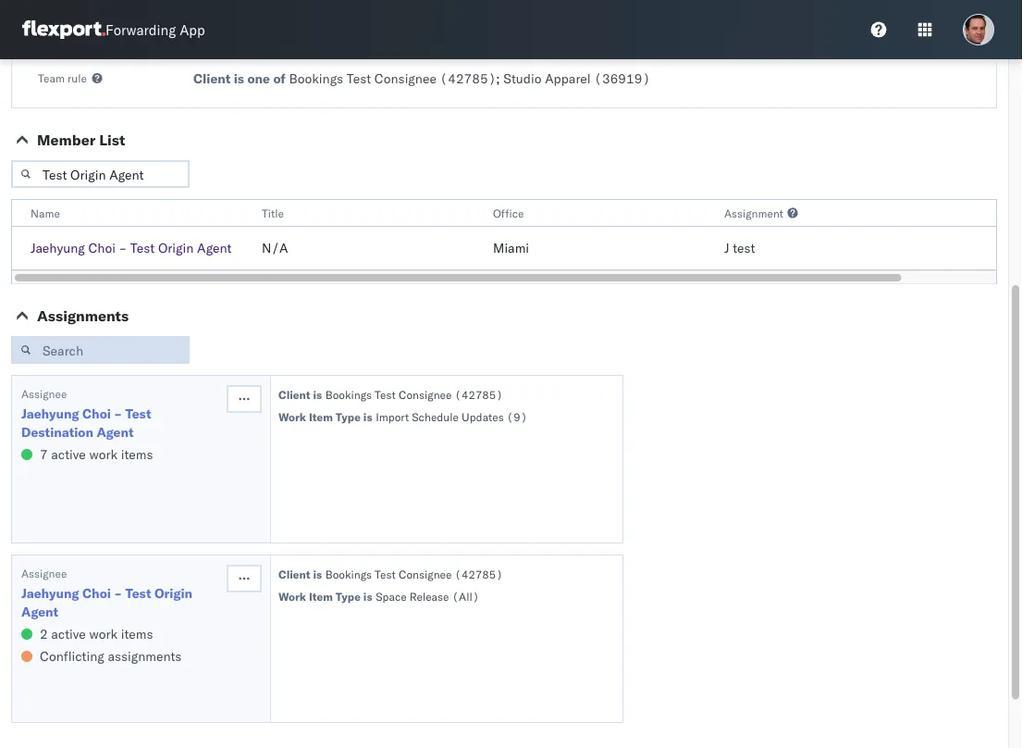 Task type: vqa. For each thing, say whether or not it's contained in the screenshot.
2nd All from the bottom
no



Task type: locate. For each thing, give the bounding box(es) containing it.
0 vertical spatial search text field
[[11, 160, 190, 188]]

schedule
[[412, 410, 459, 424]]

1 vertical spatial client
[[279, 387, 311, 401]]

item
[[309, 410, 333, 424], [309, 589, 333, 603]]

- up assignments
[[119, 240, 127, 256]]

consignee
[[375, 70, 437, 87], [399, 387, 452, 401], [399, 567, 452, 581]]

one
[[248, 70, 270, 87]]

1 vertical spatial agent
[[97, 424, 134, 440]]

0 vertical spatial item
[[309, 410, 333, 424]]

2 vertical spatial client
[[279, 567, 311, 581]]

2 vertical spatial jaehyung
[[21, 585, 79, 601]]

2 work item type is from the top
[[279, 589, 373, 603]]

assignee up 2
[[21, 566, 67, 580]]

choi up assignments
[[88, 240, 116, 256]]

1 vertical spatial items
[[121, 626, 153, 642]]

2 horizontal spatial agent
[[197, 240, 232, 256]]

consignee for jaehyung choi - test origin agent
[[399, 567, 452, 581]]

1 vertical spatial active
[[51, 626, 86, 642]]

- up 7 active work items
[[114, 405, 122, 422]]

(42785)
[[440, 70, 497, 87], [455, 387, 503, 401], [455, 567, 503, 581]]

1 vertical spatial work
[[89, 626, 118, 642]]

1 type from the top
[[336, 410, 361, 424]]

member list
[[37, 131, 125, 149]]

items up assignments
[[121, 626, 153, 642]]

choi
[[88, 240, 116, 256], [82, 405, 111, 422], [82, 585, 111, 601]]

0 vertical spatial work
[[279, 410, 306, 424]]

2 work from the top
[[279, 589, 306, 603]]

items
[[121, 446, 153, 462], [121, 626, 153, 642]]

jaehyung
[[31, 240, 85, 256], [21, 405, 79, 422], [21, 585, 79, 601]]

1 vertical spatial jaehyung choi - test origin agent link
[[21, 584, 225, 621]]

forwarding app
[[106, 21, 205, 38]]

choi inside the assignee jaehyung choi - test origin agent
[[82, 585, 111, 601]]

work item type is left import
[[279, 410, 373, 424]]

0 vertical spatial items
[[121, 446, 153, 462]]

1 vertical spatial choi
[[82, 405, 111, 422]]

type for jaehyung choi - test origin agent
[[336, 589, 361, 603]]

2 vertical spatial consignee
[[399, 567, 452, 581]]

is
[[234, 70, 244, 87], [313, 387, 322, 401], [364, 410, 373, 424], [313, 567, 322, 581], [364, 589, 373, 603]]

bookings
[[289, 70, 344, 87], [326, 387, 372, 401], [326, 567, 372, 581]]

- up 2 active work items
[[114, 585, 122, 601]]

jaehyung choi - test origin agent link up assignments
[[31, 240, 232, 256]]

1 horizontal spatial agent
[[97, 424, 134, 440]]

client
[[193, 70, 231, 87], [279, 387, 311, 401], [279, 567, 311, 581]]

active up conflicting at the left
[[51, 626, 86, 642]]

miami
[[493, 240, 530, 256]]

2 vertical spatial agent
[[21, 604, 58, 620]]

assignee inside assignee jaehyung choi - test destination agent
[[21, 386, 67, 400]]

- for jaehyung choi - test destination agent
[[114, 405, 122, 422]]

release
[[410, 589, 449, 603]]

(42785) for jaehyung choi - test origin agent
[[455, 567, 503, 581]]

0 vertical spatial assignee
[[21, 386, 67, 400]]

search text field down list
[[11, 160, 190, 188]]

1 vertical spatial jaehyung
[[21, 405, 79, 422]]

agent inside assignee jaehyung choi - test destination agent
[[97, 424, 134, 440]]

test inside assignee jaehyung choi - test destination agent
[[125, 405, 151, 422]]

member
[[37, 131, 96, 149]]

-
[[119, 240, 127, 256], [114, 405, 122, 422], [114, 585, 122, 601]]

client for jaehyung choi - test destination agent
[[279, 387, 311, 401]]

team
[[38, 71, 65, 85]]

type left the space
[[336, 589, 361, 603]]

work down jaehyung choi - test destination agent link
[[89, 446, 118, 462]]

1 vertical spatial type
[[336, 589, 361, 603]]

0 horizontal spatial agent
[[21, 604, 58, 620]]

work item type is for jaehyung choi - test origin agent
[[279, 589, 373, 603]]

0 vertical spatial jaehyung choi - test origin agent link
[[31, 240, 232, 256]]

app
[[180, 21, 205, 38]]

assignee for jaehyung choi - test destination agent
[[21, 386, 67, 400]]

1 assignee from the top
[[21, 386, 67, 400]]

0 vertical spatial client is bookings test consignee (42785)
[[279, 387, 503, 401]]

client is bookings test consignee (42785) for jaehyung choi - test origin agent
[[279, 567, 503, 581]]

(42785) up (all)
[[455, 567, 503, 581]]

2 item from the top
[[309, 589, 333, 603]]

bookings test consignee (42785) ; studio apparel (36919)
[[289, 70, 651, 87]]

jaehyung choi - test origin agent
[[31, 240, 232, 256]]

1 client is bookings test consignee (42785) from the top
[[279, 387, 503, 401]]

1 vertical spatial search text field
[[11, 336, 190, 364]]

client is bookings test consignee (42785) up the space
[[279, 567, 503, 581]]

work for destination
[[89, 446, 118, 462]]

1 vertical spatial (42785)
[[455, 387, 503, 401]]

item for jaehyung choi - test origin agent
[[309, 589, 333, 603]]

name
[[31, 206, 60, 220]]

1 vertical spatial work
[[279, 589, 306, 603]]

0 vertical spatial work
[[89, 446, 118, 462]]

1 vertical spatial work item type is
[[279, 589, 373, 603]]

choi for jaehyung choi - test destination agent
[[82, 405, 111, 422]]

test
[[347, 70, 371, 87], [130, 240, 155, 256], [375, 387, 396, 401], [125, 405, 151, 422], [375, 567, 396, 581], [125, 585, 151, 601]]

apparel
[[545, 70, 591, 87]]

office
[[493, 206, 524, 220]]

client is bookings test consignee (42785) up import
[[279, 387, 503, 401]]

agent
[[197, 240, 232, 256], [97, 424, 134, 440], [21, 604, 58, 620]]

- inside assignee jaehyung choi - test destination agent
[[114, 405, 122, 422]]

work item type is left the space
[[279, 589, 373, 603]]

items for 7 active work items
[[121, 446, 153, 462]]

1 vertical spatial origin
[[154, 585, 193, 601]]

1 vertical spatial -
[[114, 405, 122, 422]]

jaehyung for jaehyung choi - test destination agent
[[21, 405, 79, 422]]

work for jaehyung choi - test destination agent
[[279, 410, 306, 424]]

2 type from the top
[[336, 589, 361, 603]]

active
[[51, 446, 86, 462], [51, 626, 86, 642]]

2 items from the top
[[121, 626, 153, 642]]

jaehyung inside the assignee jaehyung choi - test origin agent
[[21, 585, 79, 601]]

agent inside the assignee jaehyung choi - test origin agent
[[21, 604, 58, 620]]

jaehyung up destination
[[21, 405, 79, 422]]

work item type is
[[279, 410, 373, 424], [279, 589, 373, 603]]

list
[[99, 131, 125, 149]]

assignee jaehyung choi - test origin agent
[[21, 566, 193, 620]]

bookings for jaehyung choi - test origin agent
[[326, 567, 372, 581]]

0 vertical spatial (42785)
[[440, 70, 497, 87]]

choi up 7 active work items
[[82, 405, 111, 422]]

2 active work items
[[40, 626, 153, 642]]

(9)
[[507, 410, 528, 424]]

type left import
[[336, 410, 361, 424]]

1 vertical spatial client is bookings test consignee (42785)
[[279, 567, 503, 581]]

1 vertical spatial item
[[309, 589, 333, 603]]

0 vertical spatial active
[[51, 446, 86, 462]]

work item type is for jaehyung choi - test destination agent
[[279, 410, 373, 424]]

choi inside assignee jaehyung choi - test destination agent
[[82, 405, 111, 422]]

space
[[376, 589, 407, 603]]

1 work item type is from the top
[[279, 410, 373, 424]]

(42785) left studio
[[440, 70, 497, 87]]

7
[[40, 446, 48, 462]]

1 vertical spatial bookings
[[326, 387, 372, 401]]

Search text field
[[11, 160, 190, 188], [11, 336, 190, 364]]

destination
[[21, 424, 93, 440]]

- for jaehyung choi - test origin agent
[[114, 585, 122, 601]]

assignee inside the assignee jaehyung choi - test origin agent
[[21, 566, 67, 580]]

2 vertical spatial -
[[114, 585, 122, 601]]

choi for jaehyung choi - test origin agent
[[82, 585, 111, 601]]

assignee
[[21, 386, 67, 400], [21, 566, 67, 580]]

active for 2
[[51, 626, 86, 642]]

item left import
[[309, 410, 333, 424]]

1 work from the top
[[89, 446, 118, 462]]

0 vertical spatial type
[[336, 410, 361, 424]]

work
[[89, 446, 118, 462], [89, 626, 118, 642]]

jaehyung up 2
[[21, 585, 79, 601]]

choi up 2 active work items
[[82, 585, 111, 601]]

assignee jaehyung choi - test destination agent
[[21, 386, 151, 440]]

2 active from the top
[[51, 626, 86, 642]]

(42785) up updates
[[455, 387, 503, 401]]

2 assignee from the top
[[21, 566, 67, 580]]

work
[[279, 410, 306, 424], [279, 589, 306, 603]]

2 vertical spatial bookings
[[326, 567, 372, 581]]

jaehyung inside assignee jaehyung choi - test destination agent
[[21, 405, 79, 422]]

;
[[497, 70, 501, 87]]

1 item from the top
[[309, 410, 333, 424]]

1 work from the top
[[279, 410, 306, 424]]

work up conflicting assignments
[[89, 626, 118, 642]]

- inside the assignee jaehyung choi - test origin agent
[[114, 585, 122, 601]]

1 vertical spatial consignee
[[399, 387, 452, 401]]

2 client is bookings test consignee (42785) from the top
[[279, 567, 503, 581]]

jaehyung down the name
[[31, 240, 85, 256]]

agent up 7 active work items
[[97, 424, 134, 440]]

space release (all)
[[376, 589, 480, 603]]

agent up 2
[[21, 604, 58, 620]]

team rule
[[38, 71, 87, 85]]

assignee up destination
[[21, 386, 67, 400]]

search text field down assignments
[[11, 336, 190, 364]]

0 vertical spatial work item type is
[[279, 410, 373, 424]]

client is bookings test consignee (42785)
[[279, 387, 503, 401], [279, 567, 503, 581]]

jaehyung choi - test origin agent link up 2 active work items
[[21, 584, 225, 621]]

0 vertical spatial bookings
[[289, 70, 344, 87]]

1 vertical spatial assignee
[[21, 566, 67, 580]]

consignee for jaehyung choi - test destination agent
[[399, 387, 452, 401]]

active right 7
[[51, 446, 86, 462]]

assignments
[[108, 648, 182, 664]]

assignee for jaehyung choi - test origin agent
[[21, 566, 67, 580]]

2 vertical spatial (42785)
[[455, 567, 503, 581]]

1 active from the top
[[51, 446, 86, 462]]

origin
[[158, 240, 194, 256], [154, 585, 193, 601]]

items down jaehyung choi - test destination agent link
[[121, 446, 153, 462]]

2 work from the top
[[89, 626, 118, 642]]

agent left n/a
[[197, 240, 232, 256]]

item left the space
[[309, 589, 333, 603]]

2 vertical spatial choi
[[82, 585, 111, 601]]

1 items from the top
[[121, 446, 153, 462]]

jaehyung choi - test origin agent link
[[31, 240, 232, 256], [21, 584, 225, 621]]

type
[[336, 410, 361, 424], [336, 589, 361, 603]]

0 vertical spatial choi
[[88, 240, 116, 256]]



Task type: describe. For each thing, give the bounding box(es) containing it.
n/a
[[262, 240, 288, 256]]

2
[[40, 626, 48, 642]]

j
[[725, 240, 730, 256]]

import
[[376, 410, 409, 424]]

title
[[262, 206, 284, 220]]

assignment
[[725, 206, 784, 220]]

agent for jaehyung choi - test destination agent
[[97, 424, 134, 440]]

conflicting
[[40, 648, 104, 664]]

0 vertical spatial origin
[[158, 240, 194, 256]]

active for 7
[[51, 446, 86, 462]]

origin inside the assignee jaehyung choi - test origin agent
[[154, 585, 193, 601]]

test inside the assignee jaehyung choi - test origin agent
[[125, 585, 151, 601]]

conflicting assignments
[[40, 648, 182, 664]]

studio
[[504, 70, 542, 87]]

0 vertical spatial jaehyung
[[31, 240, 85, 256]]

jaehyung choi - test destination agent link
[[21, 405, 225, 442]]

forwarding app link
[[22, 20, 205, 39]]

work for origin
[[89, 626, 118, 642]]

forwarding
[[106, 21, 176, 38]]

1 search text field from the top
[[11, 160, 190, 188]]

updates
[[462, 410, 504, 424]]

type for jaehyung choi - test destination agent
[[336, 410, 361, 424]]

(all)
[[452, 589, 480, 603]]

client for jaehyung choi - test origin agent
[[279, 567, 311, 581]]

agent for jaehyung choi - test origin agent
[[21, 604, 58, 620]]

work for jaehyung choi - test origin agent
[[279, 589, 306, 603]]

rule
[[68, 71, 87, 85]]

j test
[[725, 240, 756, 256]]

2 search text field from the top
[[11, 336, 190, 364]]

(42785) for jaehyung choi - test destination agent
[[455, 387, 503, 401]]

assignments
[[37, 306, 129, 325]]

import schedule updates (9)
[[376, 410, 528, 424]]

0 vertical spatial consignee
[[375, 70, 437, 87]]

7 active work items
[[40, 446, 153, 462]]

0 vertical spatial agent
[[197, 240, 232, 256]]

flexport. image
[[22, 20, 106, 39]]

0 vertical spatial -
[[119, 240, 127, 256]]

(36919)
[[595, 70, 651, 87]]

items for 2 active work items
[[121, 626, 153, 642]]

client is one of
[[193, 70, 286, 87]]

of
[[273, 70, 286, 87]]

bookings for jaehyung choi - test destination agent
[[326, 387, 372, 401]]

client is bookings test consignee (42785) for jaehyung choi - test destination agent
[[279, 387, 503, 401]]

0 vertical spatial client
[[193, 70, 231, 87]]

jaehyung for jaehyung choi - test origin agent
[[21, 585, 79, 601]]

test
[[733, 240, 756, 256]]

item for jaehyung choi - test destination agent
[[309, 410, 333, 424]]



